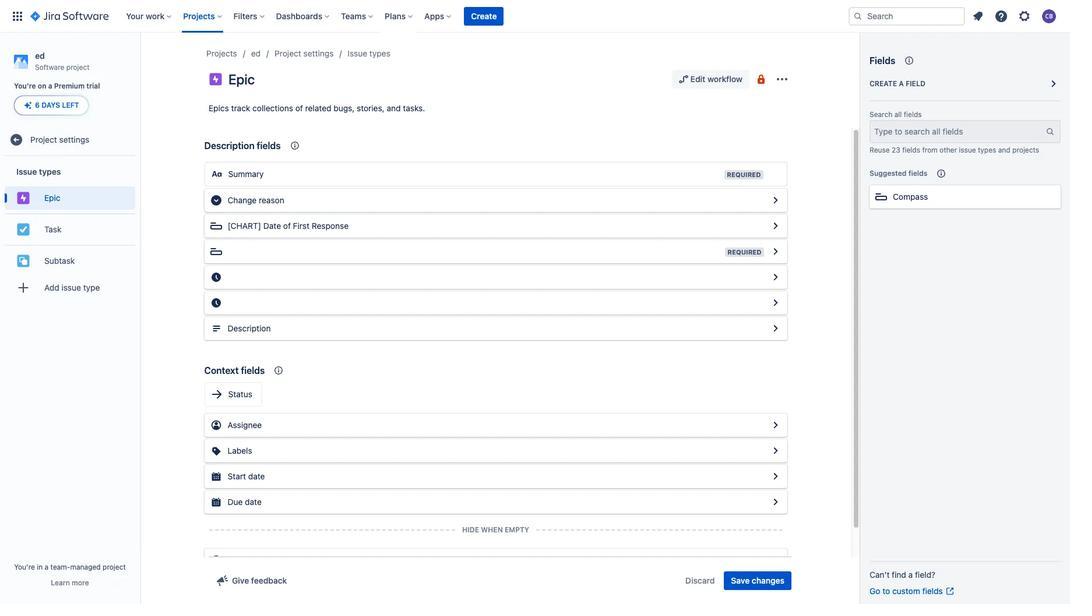 Task type: describe. For each thing, give the bounding box(es) containing it.
start
[[228, 472, 246, 482]]

6 days left
[[35, 101, 79, 110]]

open field configuration image for start date
[[769, 470, 783, 484]]

0 horizontal spatial project
[[30, 135, 57, 145]]

can't find a field?
[[870, 570, 936, 580]]

due date button
[[204, 491, 788, 514]]

plans button
[[382, 7, 418, 25]]

Search field
[[849, 7, 966, 25]]

fields right all
[[904, 110, 922, 119]]

[chart] date of first response
[[228, 221, 349, 231]]

and for projects
[[999, 146, 1011, 155]]

trial
[[86, 82, 100, 91]]

0 vertical spatial issue
[[348, 48, 368, 58]]

go
[[870, 587, 881, 597]]

primary element
[[7, 0, 849, 32]]

save
[[732, 576, 750, 586]]

first
[[293, 221, 310, 231]]

suggested fields
[[870, 169, 928, 178]]

1 vertical spatial issue types
[[16, 167, 61, 177]]

on
[[38, 82, 46, 91]]

track
[[231, 103, 250, 113]]

date for start date
[[248, 472, 265, 482]]

summary
[[228, 169, 264, 179]]

dashboards
[[276, 11, 323, 21]]

2 horizontal spatial types
[[979, 146, 997, 155]]

create for create a field
[[870, 79, 898, 88]]

teams
[[341, 11, 366, 21]]

1 horizontal spatial project
[[103, 563, 126, 572]]

save changes
[[732, 576, 785, 586]]

0 vertical spatial project settings
[[275, 48, 334, 58]]

more information about the suggested fields image
[[935, 167, 949, 181]]

filters
[[234, 11, 258, 21]]

[chart] date of first response button
[[204, 215, 788, 238]]

when
[[481, 526, 503, 535]]

23
[[892, 146, 901, 155]]

reporter
[[228, 556, 261, 566]]

fields left more information about the context fields icon
[[257, 141, 281, 151]]

add
[[44, 283, 59, 293]]

create for create
[[471, 11, 497, 21]]

ed for ed software project
[[35, 51, 45, 61]]

date
[[263, 221, 281, 231]]

feedback
[[251, 576, 287, 586]]

1 horizontal spatial project
[[275, 48, 301, 58]]

learn more
[[51, 579, 89, 588]]

Type to search all fields text field
[[871, 121, 1046, 142]]

suggested
[[870, 169, 907, 178]]

subtask link
[[5, 250, 135, 273]]

hide when empty
[[462, 526, 530, 535]]

due
[[228, 498, 243, 507]]

0 vertical spatial issue types
[[348, 48, 391, 58]]

projects
[[1013, 146, 1040, 155]]

changes
[[752, 576, 785, 586]]

create a field
[[870, 79, 926, 88]]

filters button
[[230, 7, 269, 25]]

premium
[[54, 82, 85, 91]]

more
[[72, 579, 89, 588]]

your profile and settings image
[[1043, 9, 1057, 23]]

required button
[[204, 240, 788, 264]]

empty
[[505, 526, 530, 535]]

1 horizontal spatial settings
[[304, 48, 334, 58]]

bugs,
[[334, 103, 355, 113]]

more information about the context fields image
[[288, 139, 302, 153]]

fields right 23
[[903, 146, 921, 155]]

open field configuration image for labels
[[769, 444, 783, 458]]

compass
[[894, 192, 929, 202]]

projects for projects 'dropdown button'
[[183, 11, 215, 21]]

sidebar navigation image
[[127, 47, 153, 70]]

discard button
[[679, 572, 722, 591]]

discard
[[686, 576, 715, 586]]

subtask
[[44, 256, 75, 266]]

managed
[[70, 563, 101, 572]]

edit workflow
[[691, 74, 743, 84]]

appswitcher icon image
[[10, 9, 24, 23]]

reuse 23 fields from other issue types and projects
[[870, 146, 1040, 155]]

compass button
[[870, 185, 1062, 209]]

apps button
[[421, 7, 456, 25]]

your work button
[[123, 7, 176, 25]]

learn more button
[[51, 579, 89, 588]]

collections
[[253, 103, 293, 113]]

dashboards button
[[273, 7, 334, 25]]

a left field
[[899, 79, 904, 88]]

hide
[[462, 526, 479, 535]]

days
[[42, 101, 60, 110]]

issue inside button
[[62, 283, 81, 293]]

can't
[[870, 570, 890, 580]]

save changes button
[[725, 572, 792, 591]]

open field configuration image for due date
[[769, 496, 783, 510]]

open field configuration image inside required button
[[769, 245, 783, 259]]

ed for ed
[[251, 48, 261, 58]]

epics
[[209, 103, 229, 113]]

labels button
[[204, 440, 788, 463]]

reporter button
[[204, 549, 788, 573]]

a for you're on a premium trial
[[48, 82, 52, 91]]

a for can't find a field?
[[909, 570, 914, 580]]

your
[[126, 11, 144, 21]]

add issue type button
[[5, 277, 135, 300]]

epic inside epic link
[[44, 193, 60, 203]]

types for issue types link
[[370, 48, 391, 58]]

status
[[228, 390, 252, 400]]

assignee
[[228, 421, 262, 430]]

epics track collections of related bugs, stories, and tasks.
[[209, 103, 425, 113]]

open field configuration image for change reason
[[769, 194, 783, 208]]

context
[[204, 366, 239, 376]]

fields left more information about the context fields image
[[241, 366, 265, 376]]

[chart]
[[228, 221, 261, 231]]

learn
[[51, 579, 70, 588]]

banner containing your work
[[0, 0, 1071, 33]]

group containing issue types
[[5, 157, 135, 307]]

ed link
[[251, 47, 261, 61]]

to
[[883, 587, 891, 597]]

work
[[146, 11, 165, 21]]

0 vertical spatial project settings link
[[275, 47, 334, 61]]

search all fields
[[870, 110, 922, 119]]

open field configuration image for description
[[769, 322, 783, 336]]

help image
[[995, 9, 1009, 23]]

you're for you're on a premium trial
[[14, 82, 36, 91]]

all
[[895, 110, 902, 119]]



Task type: vqa. For each thing, say whether or not it's contained in the screenshot.
managed
yes



Task type: locate. For each thing, give the bounding box(es) containing it.
epic link
[[5, 187, 135, 210]]

stories,
[[357, 103, 385, 113]]

more information about the fields image
[[903, 54, 917, 68]]

left
[[62, 101, 79, 110]]

give feedback
[[232, 576, 287, 586]]

tasks.
[[403, 103, 425, 113]]

apps
[[425, 11, 445, 21]]

description for description fields
[[204, 141, 255, 151]]

issue type icon image
[[209, 72, 223, 86]]

4 open field configuration image from the top
[[769, 419, 783, 433]]

open field configuration image inside description button
[[769, 322, 783, 336]]

open field configuration image inside assignee button
[[769, 419, 783, 433]]

project right ed link
[[275, 48, 301, 58]]

1 vertical spatial issue
[[62, 283, 81, 293]]

task
[[44, 225, 62, 234]]

0 vertical spatial required
[[727, 171, 761, 178]]

project up premium
[[66, 63, 90, 72]]

open field configuration image inside reporter button
[[769, 554, 783, 568]]

you're in a team-managed project
[[14, 563, 126, 572]]

of inside button
[[283, 221, 291, 231]]

0 horizontal spatial create
[[471, 11, 497, 21]]

2 open field configuration image from the top
[[769, 245, 783, 259]]

3 open field configuration image from the top
[[769, 296, 783, 310]]

1 horizontal spatial issue
[[348, 48, 368, 58]]

0 vertical spatial projects
[[183, 11, 215, 21]]

description up summary
[[204, 141, 255, 151]]

0 vertical spatial project
[[66, 63, 90, 72]]

6
[[35, 101, 40, 110]]

start date button
[[204, 465, 788, 489]]

more information about the context fields image
[[272, 364, 286, 378]]

epic
[[229, 71, 255, 87], [44, 193, 60, 203]]

restrictions apply image
[[755, 72, 769, 86]]

of left first
[[283, 221, 291, 231]]

issue down the teams dropdown button
[[348, 48, 368, 58]]

give
[[232, 576, 249, 586]]

2 vertical spatial types
[[39, 167, 61, 177]]

settings down left
[[59, 135, 89, 145]]

0 horizontal spatial ed
[[35, 51, 45, 61]]

find
[[892, 570, 907, 580]]

open field configuration image
[[769, 219, 783, 233], [769, 271, 783, 285], [769, 296, 783, 310], [769, 470, 783, 484], [769, 496, 783, 510], [769, 554, 783, 568]]

issue types link
[[348, 47, 391, 61]]

0 vertical spatial you're
[[14, 82, 36, 91]]

1 vertical spatial create
[[870, 79, 898, 88]]

date right start
[[248, 472, 265, 482]]

fields
[[870, 55, 896, 66]]

open field configuration image for reporter
[[769, 554, 783, 568]]

group
[[5, 157, 135, 307]]

create button
[[464, 7, 504, 25]]

labels
[[228, 446, 252, 456]]

types for group containing issue types
[[39, 167, 61, 177]]

1 horizontal spatial issue
[[960, 146, 977, 155]]

1 vertical spatial required
[[728, 248, 762, 256]]

context fields
[[204, 366, 265, 376]]

2 you're from the top
[[14, 563, 35, 572]]

1 vertical spatial settings
[[59, 135, 89, 145]]

add issue type
[[44, 283, 100, 293]]

open field configuration image for assignee
[[769, 419, 783, 433]]

types up epic link
[[39, 167, 61, 177]]

1 vertical spatial projects
[[206, 48, 237, 58]]

search image
[[854, 11, 863, 21]]

projects button
[[180, 7, 227, 25]]

3 open field configuration image from the top
[[769, 322, 783, 336]]

issue right add
[[62, 283, 81, 293]]

edit workflow button
[[672, 70, 750, 89]]

1 vertical spatial issue
[[16, 167, 37, 177]]

response
[[312, 221, 349, 231]]

change reason
[[228, 195, 285, 205]]

issue types down the teams dropdown button
[[348, 48, 391, 58]]

assignee button
[[204, 414, 788, 437]]

1 horizontal spatial issue types
[[348, 48, 391, 58]]

1 horizontal spatial project settings
[[275, 48, 334, 58]]

1 vertical spatial types
[[979, 146, 997, 155]]

start date
[[228, 472, 265, 482]]

other
[[940, 146, 958, 155]]

open field configuration image inside start date button
[[769, 470, 783, 484]]

0 vertical spatial date
[[248, 472, 265, 482]]

description up context fields
[[228, 324, 271, 334]]

types inside group
[[39, 167, 61, 177]]

1 vertical spatial date
[[245, 498, 262, 507]]

description inside button
[[228, 324, 271, 334]]

open field configuration image for [chart] date of first response
[[769, 219, 783, 233]]

fields left more information about the suggested fields image at the top right of the page
[[909, 169, 928, 178]]

projects right work
[[183, 11, 215, 21]]

and
[[387, 103, 401, 113], [999, 146, 1011, 155]]

you're left on
[[14, 82, 36, 91]]

create down 'fields'
[[870, 79, 898, 88]]

1 vertical spatial and
[[999, 146, 1011, 155]]

project right managed
[[103, 563, 126, 572]]

description for description
[[228, 324, 271, 334]]

this link will be opened in a new tab image
[[946, 587, 955, 597]]

due date
[[228, 498, 262, 507]]

0 horizontal spatial issue
[[16, 167, 37, 177]]

plans
[[385, 11, 406, 21]]

1 vertical spatial of
[[283, 221, 291, 231]]

projects inside 'dropdown button'
[[183, 11, 215, 21]]

0 horizontal spatial project
[[66, 63, 90, 72]]

your work
[[126, 11, 165, 21]]

and left tasks.
[[387, 103, 401, 113]]

1 open field configuration image from the top
[[769, 219, 783, 233]]

change
[[228, 195, 257, 205]]

0 vertical spatial epic
[[229, 71, 255, 87]]

a right find
[[909, 570, 914, 580]]

date right due on the bottom left
[[245, 498, 262, 507]]

0 horizontal spatial of
[[283, 221, 291, 231]]

1 horizontal spatial ed
[[251, 48, 261, 58]]

0 vertical spatial settings
[[304, 48, 334, 58]]

1 vertical spatial project settings link
[[5, 129, 135, 152]]

epic up task
[[44, 193, 60, 203]]

field?
[[916, 570, 936, 580]]

1 vertical spatial you're
[[14, 563, 35, 572]]

you're on a premium trial
[[14, 82, 100, 91]]

ed inside 'ed software project'
[[35, 51, 45, 61]]

notifications image
[[972, 9, 986, 23]]

field
[[906, 79, 926, 88]]

fields left this link will be opened in a new tab image
[[923, 587, 943, 597]]

issue
[[348, 48, 368, 58], [16, 167, 37, 177]]

1 horizontal spatial create
[[870, 79, 898, 88]]

2 open field configuration image from the top
[[769, 271, 783, 285]]

ed up software
[[35, 51, 45, 61]]

open field configuration image
[[769, 194, 783, 208], [769, 245, 783, 259], [769, 322, 783, 336], [769, 419, 783, 433], [769, 444, 783, 458]]

date inside start date button
[[248, 472, 265, 482]]

you're
[[14, 82, 36, 91], [14, 563, 35, 572]]

project settings down dashboards 'dropdown button' on the left top of the page
[[275, 48, 334, 58]]

0 horizontal spatial project settings
[[30, 135, 89, 145]]

required inside button
[[728, 248, 762, 256]]

open field configuration image inside [chart] date of first response button
[[769, 219, 783, 233]]

0 vertical spatial description
[[204, 141, 255, 151]]

custom
[[893, 587, 921, 597]]

add issue type image
[[16, 281, 30, 295]]

and for tasks.
[[387, 103, 401, 113]]

more options image
[[776, 72, 790, 86]]

a right on
[[48, 82, 52, 91]]

project down 6 days left dropdown button
[[30, 135, 57, 145]]

types down plans
[[370, 48, 391, 58]]

5 open field configuration image from the top
[[769, 444, 783, 458]]

project settings
[[275, 48, 334, 58], [30, 135, 89, 145]]

issue right other
[[960, 146, 977, 155]]

5 open field configuration image from the top
[[769, 496, 783, 510]]

1 horizontal spatial epic
[[229, 71, 255, 87]]

date
[[248, 472, 265, 482], [245, 498, 262, 507]]

0 horizontal spatial types
[[39, 167, 61, 177]]

go to custom fields link
[[870, 586, 955, 598]]

0 vertical spatial of
[[296, 103, 303, 113]]

types down type to search all fields text field
[[979, 146, 997, 155]]

1 vertical spatial description
[[228, 324, 271, 334]]

1 vertical spatial project
[[30, 135, 57, 145]]

1 vertical spatial epic
[[44, 193, 60, 203]]

projects up issue type icon
[[206, 48, 237, 58]]

reason
[[259, 195, 285, 205]]

a for you're in a team-managed project
[[45, 563, 49, 572]]

1 vertical spatial project settings
[[30, 135, 89, 145]]

ed right projects link
[[251, 48, 261, 58]]

date for due date
[[245, 498, 262, 507]]

1 horizontal spatial and
[[999, 146, 1011, 155]]

description button
[[204, 317, 788, 341]]

project settings link down dashboards 'dropdown button' on the left top of the page
[[275, 47, 334, 61]]

issue types
[[348, 48, 391, 58], [16, 167, 61, 177]]

0 vertical spatial create
[[471, 11, 497, 21]]

you're left in
[[14, 563, 35, 572]]

0 horizontal spatial issue
[[62, 283, 81, 293]]

banner
[[0, 0, 1071, 33]]

epic group
[[5, 183, 135, 214]]

in
[[37, 563, 43, 572]]

teams button
[[338, 7, 378, 25]]

issue up epic link
[[16, 167, 37, 177]]

0 horizontal spatial settings
[[59, 135, 89, 145]]

settings image
[[1018, 9, 1032, 23]]

1 horizontal spatial types
[[370, 48, 391, 58]]

6 days left button
[[15, 96, 88, 115]]

a right in
[[45, 563, 49, 572]]

related
[[305, 103, 332, 113]]

0 horizontal spatial epic
[[44, 193, 60, 203]]

0 vertical spatial issue
[[960, 146, 977, 155]]

project
[[275, 48, 301, 58], [30, 135, 57, 145]]

ed
[[251, 48, 261, 58], [35, 51, 45, 61]]

0 horizontal spatial issue types
[[16, 167, 61, 177]]

description fields
[[204, 141, 281, 151]]

1 vertical spatial project
[[103, 563, 126, 572]]

create right apps popup button
[[471, 11, 497, 21]]

epic right issue type icon
[[229, 71, 255, 87]]

0 horizontal spatial project settings link
[[5, 129, 135, 152]]

1 you're from the top
[[14, 82, 36, 91]]

type
[[83, 283, 100, 293]]

0 vertical spatial and
[[387, 103, 401, 113]]

0 vertical spatial project
[[275, 48, 301, 58]]

create inside button
[[471, 11, 497, 21]]

and left projects
[[999, 146, 1011, 155]]

of left related
[[296, 103, 303, 113]]

settings down dashboards 'dropdown button' on the left top of the page
[[304, 48, 334, 58]]

jira software image
[[30, 9, 109, 23], [30, 9, 109, 23]]

date inside due date button
[[245, 498, 262, 507]]

1 horizontal spatial project settings link
[[275, 47, 334, 61]]

project settings down 6 days left
[[30, 135, 89, 145]]

project settings link
[[275, 47, 334, 61], [5, 129, 135, 152]]

edit
[[691, 74, 706, 84]]

1 horizontal spatial of
[[296, 103, 303, 113]]

project inside 'ed software project'
[[66, 63, 90, 72]]

4 open field configuration image from the top
[[769, 470, 783, 484]]

open field configuration image inside labels button
[[769, 444, 783, 458]]

of
[[296, 103, 303, 113], [283, 221, 291, 231]]

open field configuration image inside change reason button
[[769, 194, 783, 208]]

open field configuration image inside due date button
[[769, 496, 783, 510]]

project
[[66, 63, 90, 72], [103, 563, 126, 572]]

project settings link down left
[[5, 129, 135, 152]]

0 horizontal spatial and
[[387, 103, 401, 113]]

6 open field configuration image from the top
[[769, 554, 783, 568]]

1 open field configuration image from the top
[[769, 194, 783, 208]]

change reason button
[[204, 189, 788, 212]]

team-
[[51, 563, 70, 572]]

0 vertical spatial types
[[370, 48, 391, 58]]

types
[[370, 48, 391, 58], [979, 146, 997, 155], [39, 167, 61, 177]]

issue types up epic link
[[16, 167, 61, 177]]

from
[[923, 146, 938, 155]]

projects for projects link
[[206, 48, 237, 58]]

software
[[35, 63, 64, 72]]

fields inside go to custom fields link
[[923, 587, 943, 597]]

you're for you're in a team-managed project
[[14, 563, 35, 572]]



